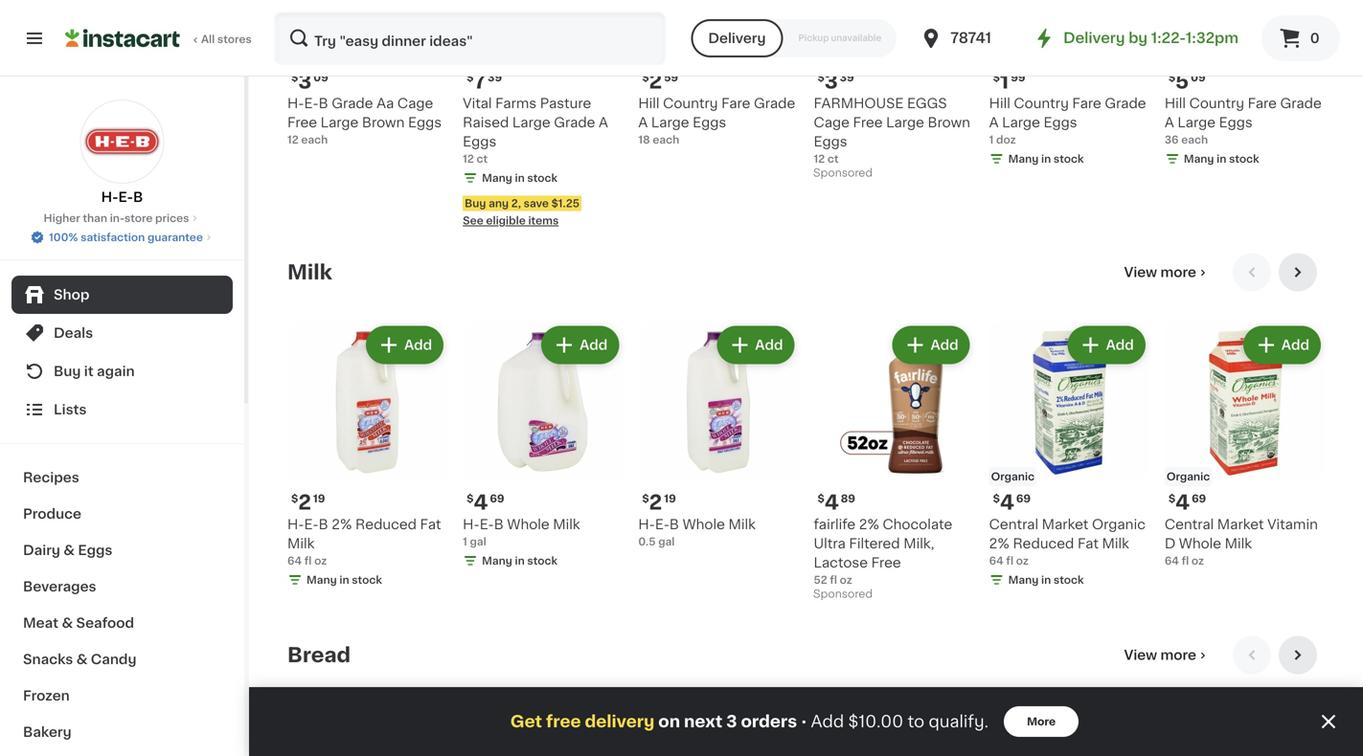 Task type: describe. For each thing, give the bounding box(es) containing it.
see
[[463, 216, 484, 226]]

fat for 2
[[420, 518, 441, 532]]

hill country fare grade a large eggs 18 each
[[638, 97, 796, 145]]

chocolate
[[883, 518, 953, 532]]

$ 3 39
[[818, 72, 854, 92]]

meat
[[23, 617, 58, 631]]

$ inside $ 2 59
[[642, 73, 649, 83]]

grade for 1
[[1105, 97, 1147, 110]]

a for hill country fare grade a large eggs 36 each
[[1165, 116, 1175, 130]]

all stores
[[201, 34, 252, 45]]

product group containing 3
[[814, 0, 974, 184]]

e- for h-e-b grade aa cage free large brown eggs 12 each
[[304, 97, 319, 110]]

bakery
[[23, 726, 71, 740]]

in for central market organic 2% reduced fat milk 64 fl oz
[[1042, 575, 1051, 586]]

h-e-b whole milk 1 gal
[[463, 518, 580, 547]]

items
[[528, 216, 559, 226]]

h- for h-e-b grade aa cage free large brown eggs 12 each
[[287, 97, 304, 110]]

market for milk
[[1218, 518, 1264, 532]]

buy it again
[[54, 365, 135, 378]]

save
[[524, 199, 549, 209]]

bakery link
[[11, 715, 233, 751]]

cage inside the farmhouse eggs cage free large brown eggs 12 ct
[[814, 116, 850, 130]]

milk inside h-e-b whole milk 1 gal
[[553, 518, 580, 532]]

recipes
[[23, 471, 79, 485]]

market for fat
[[1042, 518, 1089, 532]]

free inside fairlife 2% chocolate ultra filtered milk, lactose free 52 fl oz
[[872, 557, 901, 570]]

3 inside treatment tracker modal dialog
[[727, 714, 737, 731]]

whole for h-e-b whole milk 1 gal
[[507, 518, 550, 532]]

lactose
[[814, 557, 868, 570]]

country inside hill country fare grade a large eggs 18 each
[[663, 97, 718, 110]]

large inside the farmhouse eggs cage free large brown eggs 12 ct
[[887, 116, 925, 130]]

$ 2 59
[[642, 72, 678, 92]]

fairlife
[[814, 518, 856, 532]]

$ 4 69 for central
[[993, 493, 1031, 513]]

large inside hill country fare grade a large eggs 18 each
[[651, 116, 689, 130]]

ct inside vital farms pasture raised large grade a eggs 12 ct
[[477, 154, 488, 164]]

meat & seafood link
[[11, 606, 233, 642]]

aa
[[377, 97, 394, 110]]

service type group
[[691, 19, 897, 57]]

vital
[[463, 97, 492, 110]]

h- for h-e-b 2% reduced fat milk 64 fl oz
[[287, 518, 304, 532]]

large inside 'hill country fare grade a large eggs 36 each'
[[1178, 116, 1216, 130]]

many in stock for vital farms pasture raised large grade a eggs 12 ct
[[482, 173, 558, 184]]

fare inside hill country fare grade a large eggs 18 each
[[722, 97, 751, 110]]

vital farms pasture raised large grade a eggs 12 ct
[[463, 97, 608, 164]]

$ inside '$ 7 39'
[[467, 73, 474, 83]]

each inside h-e-b grade aa cage free large brown eggs 12 each
[[301, 135, 328, 145]]

get
[[511, 714, 542, 731]]

large inside vital farms pasture raised large grade a eggs 12 ct
[[513, 116, 551, 130]]

in for h-e-b 2% reduced fat milk 64 fl oz
[[340, 575, 349, 586]]

in for h-e-b whole milk 1 gal
[[515, 556, 525, 567]]

$ up h-e-b whole milk 1 gal
[[467, 494, 474, 504]]

central for reduced
[[990, 518, 1039, 532]]

09 for 3
[[314, 73, 328, 83]]

eggs inside vital farms pasture raised large grade a eggs 12 ct
[[463, 135, 497, 149]]

view more button for milk
[[1117, 254, 1218, 292]]

$ inside $ 1 99
[[993, 73, 1000, 83]]

frozen
[[23, 690, 70, 703]]

fare for 1
[[1073, 97, 1102, 110]]

hill country fare grade a large eggs 1 doz
[[990, 97, 1147, 145]]

meat & seafood
[[23, 617, 134, 631]]

a inside vital farms pasture raised large grade a eggs 12 ct
[[599, 116, 608, 130]]

19 for h-e-b whole milk
[[664, 494, 676, 504]]

store
[[124, 213, 153, 224]]

snacks & candy
[[23, 653, 137, 667]]

item carousel region containing bread
[[287, 637, 1325, 757]]

raised
[[463, 116, 509, 130]]

hill country fare grade a large eggs 36 each
[[1165, 97, 1322, 145]]

$ 1 99
[[993, 72, 1026, 92]]

shop link
[[11, 276, 233, 314]]

view for bread
[[1124, 649, 1158, 663]]

dairy & eggs link
[[11, 533, 233, 569]]

& for snacks
[[76, 653, 88, 667]]

on
[[659, 714, 680, 731]]

guarantee
[[148, 232, 203, 243]]

large inside h-e-b grade aa cage free large brown eggs 12 each
[[321, 116, 359, 130]]

central for whole
[[1165, 518, 1214, 532]]

100% satisfaction guarantee
[[49, 232, 203, 243]]

in for hill country fare grade a large eggs 36 each
[[1217, 154, 1227, 164]]

fl inside h-e-b 2% reduced fat milk 64 fl oz
[[304, 556, 312, 567]]

1 inside hill country fare grade a large eggs 1 doz
[[990, 135, 994, 145]]

product group containing 7
[[463, 0, 623, 229]]

fl inside central market vitamin d whole milk 64 fl oz
[[1182, 556, 1189, 567]]

b for h-e-b whole milk 1 gal
[[494, 518, 504, 532]]

ct inside the farmhouse eggs cage free large brown eggs 12 ct
[[828, 154, 839, 164]]

2% inside fairlife 2% chocolate ultra filtered milk, lactose free 52 fl oz
[[859, 518, 880, 532]]

$ inside $ 3 39
[[818, 73, 825, 83]]

item carousel region containing milk
[[287, 254, 1325, 622]]

satisfaction
[[81, 232, 145, 243]]

h- for h-e-b
[[101, 191, 118, 204]]

stores
[[217, 34, 252, 45]]

hill for 1
[[990, 97, 1011, 110]]

69 for e-
[[490, 494, 505, 504]]

eggs inside 'hill country fare grade a large eggs 36 each'
[[1219, 116, 1253, 130]]

b for h-e-b
[[133, 191, 143, 204]]

free inside the farmhouse eggs cage free large brown eggs 12 ct
[[853, 116, 883, 130]]

all
[[201, 34, 215, 45]]

prices
[[155, 213, 189, 224]]

59
[[664, 73, 678, 83]]

view more button for bread
[[1117, 637, 1218, 675]]

many for h-e-b 2% reduced fat milk 64 fl oz
[[307, 575, 337, 586]]

than
[[83, 213, 107, 224]]

0.5
[[638, 537, 656, 547]]

$ inside $ 4 89
[[818, 494, 825, 504]]

gal for h-e-b whole milk 0.5 gal
[[658, 537, 675, 547]]

to
[[908, 714, 925, 731]]

stock for central market organic 2% reduced fat milk 64 fl oz
[[1054, 575, 1084, 586]]

organic inside central market organic 2% reduced fat milk 64 fl oz
[[1092, 518, 1146, 532]]

d
[[1165, 537, 1176, 551]]

$ inside '$ 5 09'
[[1169, 73, 1176, 83]]

seafood
[[76, 617, 134, 631]]

many for central market organic 2% reduced fat milk 64 fl oz
[[1009, 575, 1039, 586]]

reduced for 4
[[1013, 537, 1075, 551]]

farms
[[495, 97, 537, 110]]

2% for 4
[[990, 537, 1010, 551]]

farmhouse eggs cage free large brown eggs 12 ct
[[814, 97, 971, 164]]

orders
[[741, 714, 797, 731]]

shop
[[54, 288, 90, 302]]

beverages
[[23, 581, 96, 594]]

oz inside h-e-b 2% reduced fat milk 64 fl oz
[[314, 556, 327, 567]]

instacart logo image
[[65, 27, 180, 50]]

beverages link
[[11, 569, 233, 606]]

fl inside fairlife 2% chocolate ultra filtered milk, lactose free 52 fl oz
[[830, 575, 837, 586]]

higher
[[44, 213, 80, 224]]

gal for h-e-b whole milk 1 gal
[[470, 537, 487, 547]]

produce link
[[11, 496, 233, 533]]

milk inside h-e-b whole milk 0.5 gal
[[729, 518, 756, 532]]

h-e-b
[[101, 191, 143, 204]]

by
[[1129, 31, 1148, 45]]

milk inside central market vitamin d whole milk 64 fl oz
[[1225, 537, 1252, 551]]

delivery by 1:22-1:32pm link
[[1033, 27, 1239, 50]]

buy any 2, save $1.25 see eligible items
[[463, 199, 580, 226]]

eggs inside h-e-b grade aa cage free large brown eggs 12 each
[[408, 116, 442, 130]]

delivery by 1:22-1:32pm
[[1064, 31, 1239, 45]]

filtered
[[849, 537, 900, 551]]

in for vital farms pasture raised large grade a eggs 12 ct
[[515, 173, 525, 184]]

each for hill country fare grade a large eggs 18 each
[[653, 135, 680, 145]]

grade inside vital farms pasture raised large grade a eggs 12 ct
[[554, 116, 596, 130]]

b for h-e-b whole milk 0.5 gal
[[670, 518, 679, 532]]

h-e-b link
[[80, 100, 164, 207]]

2 horizontal spatial 1
[[1000, 72, 1009, 92]]

any
[[489, 199, 509, 209]]

higher than in-store prices link
[[44, 211, 201, 226]]

next
[[684, 714, 723, 731]]

central market vitamin d whole milk 64 fl oz
[[1165, 518, 1318, 567]]

grade for 36
[[1281, 97, 1322, 110]]

64 for 4
[[990, 556, 1004, 567]]

$ up h-e-b 2% reduced fat milk 64 fl oz
[[291, 494, 298, 504]]

52
[[814, 575, 828, 586]]

many in stock for hill country fare grade a large eggs 36 each
[[1184, 154, 1260, 164]]

view more for bread
[[1124, 649, 1197, 663]]

fl inside central market organic 2% reduced fat milk 64 fl oz
[[1007, 556, 1014, 567]]

a for hill country fare grade a large eggs 18 each
[[638, 116, 648, 130]]

each for hill country fare grade a large eggs 36 each
[[1182, 135, 1208, 145]]

eggs
[[907, 97, 947, 110]]

again
[[97, 365, 135, 378]]

ultra
[[814, 537, 846, 551]]

stock for hill country fare grade a large eggs 36 each
[[1229, 154, 1260, 164]]

many in stock for h-e-b whole milk 1 gal
[[482, 556, 558, 567]]

sponsored badge image for 3
[[814, 168, 872, 179]]

in-
[[110, 213, 125, 224]]



Task type: vqa. For each thing, say whether or not it's contained in the screenshot.
100% satisfaction guarantee
yes



Task type: locate. For each thing, give the bounding box(es) containing it.
1 vertical spatial buy
[[54, 365, 81, 378]]

fat left h-e-b whole milk 1 gal
[[420, 518, 441, 532]]

0 vertical spatial view more button
[[1117, 254, 1218, 292]]

fat left d on the right
[[1078, 537, 1099, 551]]

brown down eggs
[[928, 116, 971, 130]]

many in stock inside product group
[[482, 173, 558, 184]]

39 for 3
[[840, 73, 854, 83]]

grade down delivery by 1:22-1:32pm link
[[1105, 97, 1147, 110]]

e- inside h-e-b 2% reduced fat milk 64 fl oz
[[304, 518, 319, 532]]

fare inside hill country fare grade a large eggs 1 doz
[[1073, 97, 1102, 110]]

$ 2 19 for h-e-b whole milk
[[642, 493, 676, 513]]

2 each from the left
[[653, 135, 680, 145]]

free down $ 3 09
[[287, 116, 317, 130]]

milk inside h-e-b 2% reduced fat milk 64 fl oz
[[287, 537, 315, 551]]

2 64 from the left
[[990, 556, 1004, 567]]

7
[[474, 72, 486, 92]]

in down h-e-b 2% reduced fat milk 64 fl oz
[[340, 575, 349, 586]]

2 $ 2 19 from the left
[[642, 493, 676, 513]]

0 horizontal spatial 1
[[463, 537, 467, 547]]

fare
[[1073, 97, 1102, 110], [722, 97, 751, 110], [1248, 97, 1277, 110]]

cage right aa
[[398, 97, 433, 110]]

69 up h-e-b whole milk 1 gal
[[490, 494, 505, 504]]

large inside hill country fare grade a large eggs 1 doz
[[1002, 116, 1041, 130]]

1 central from the left
[[990, 518, 1039, 532]]

gal inside h-e-b whole milk 0.5 gal
[[658, 537, 675, 547]]

0 horizontal spatial market
[[1042, 518, 1089, 532]]

0 horizontal spatial 19
[[313, 494, 325, 504]]

each inside hill country fare grade a large eggs 18 each
[[653, 135, 680, 145]]

in for hill country fare grade a large eggs 1 doz
[[1042, 154, 1051, 164]]

a inside hill country fare grade a large eggs 1 doz
[[990, 116, 999, 130]]

2 for hill country fare grade a large eggs
[[649, 72, 662, 92]]

09
[[314, 73, 328, 83], [1191, 73, 1206, 83]]

$ left 99 on the top
[[993, 73, 1000, 83]]

grade inside 'hill country fare grade a large eggs 36 each'
[[1281, 97, 1322, 110]]

whole inside h-e-b whole milk 1 gal
[[507, 518, 550, 532]]

oz inside central market vitamin d whole milk 64 fl oz
[[1192, 556, 1205, 567]]

buy left it
[[54, 365, 81, 378]]

$ 7 39
[[467, 72, 502, 92]]

2 vertical spatial &
[[76, 653, 88, 667]]

many for vital farms pasture raised large grade a eggs 12 ct
[[482, 173, 512, 184]]

1 view more button from the top
[[1117, 254, 1218, 292]]

1 vertical spatial view more button
[[1117, 637, 1218, 675]]

many in stock down central market organic 2% reduced fat milk 64 fl oz
[[1009, 575, 1084, 586]]

09 inside '$ 5 09'
[[1191, 73, 1206, 83]]

4 for central market organic 2% reduced fat milk
[[1000, 493, 1015, 513]]

$ 4 69
[[467, 493, 505, 513], [993, 493, 1031, 513], [1169, 493, 1207, 513]]

sponsored badge image down 52
[[814, 590, 872, 601]]

$ down 1:22-
[[1169, 73, 1176, 83]]

h- for h-e-b whole milk 0.5 gal
[[638, 518, 655, 532]]

1 vertical spatial 1
[[990, 135, 994, 145]]

2 horizontal spatial each
[[1182, 135, 1208, 145]]

2,
[[511, 199, 521, 209]]

4 a from the left
[[1165, 116, 1175, 130]]

delivery up hill country fare grade a large eggs 18 each
[[708, 32, 766, 45]]

2 horizontal spatial hill
[[1165, 97, 1186, 110]]

more for milk
[[1161, 266, 1197, 279]]

buy for buy it again
[[54, 365, 81, 378]]

large up 36
[[1178, 116, 1216, 130]]

19 up h-e-b 2% reduced fat milk 64 fl oz
[[313, 494, 325, 504]]

e-
[[304, 97, 319, 110], [118, 191, 133, 204], [304, 518, 319, 532], [480, 518, 494, 532], [655, 518, 670, 532]]

4 up h-e-b whole milk 1 gal
[[474, 493, 488, 513]]

2 sponsored badge image from the top
[[814, 590, 872, 601]]

reduced for 2
[[356, 518, 417, 532]]

country inside 'hill country fare grade a large eggs 36 each'
[[1190, 97, 1245, 110]]

64
[[287, 556, 302, 567], [990, 556, 1004, 567], [1165, 556, 1179, 567]]

free inside h-e-b grade aa cage free large brown eggs 12 each
[[287, 116, 317, 130]]

4 for h-e-b whole milk
[[474, 493, 488, 513]]

market inside central market organic 2% reduced fat milk 64 fl oz
[[1042, 518, 1089, 532]]

Search field
[[276, 13, 664, 63]]

sponsored badge image inside 'item carousel' region
[[814, 590, 872, 601]]

delivery inside delivery 'button'
[[708, 32, 766, 45]]

all stores link
[[65, 11, 253, 65]]

39 right '7'
[[488, 73, 502, 83]]

1 19 from the left
[[313, 494, 325, 504]]

$ 4 69 for h-
[[467, 493, 505, 513]]

b for h-e-b 2% reduced fat milk 64 fl oz
[[319, 518, 328, 532]]

hill inside hill country fare grade a large eggs 18 each
[[638, 97, 660, 110]]

brown inside the farmhouse eggs cage free large brown eggs 12 ct
[[928, 116, 971, 130]]

free
[[287, 116, 317, 130], [853, 116, 883, 130], [872, 557, 901, 570]]

many down h-e-b 2% reduced fat milk 64 fl oz
[[307, 575, 337, 586]]

it
[[84, 365, 94, 378]]

e- inside h-e-b whole milk 1 gal
[[480, 518, 494, 532]]

2 horizontal spatial 3
[[825, 72, 838, 92]]

2 view from the top
[[1124, 649, 1158, 663]]

39 inside $ 3 39
[[840, 73, 854, 83]]

0 horizontal spatial hill
[[638, 97, 660, 110]]

$ up vital
[[467, 73, 474, 83]]

1 brown from the left
[[362, 116, 405, 130]]

large
[[321, 116, 359, 130], [513, 116, 551, 130], [887, 116, 925, 130], [1002, 116, 1041, 130], [651, 116, 689, 130], [1178, 116, 1216, 130]]

more
[[1027, 717, 1056, 728]]

1 horizontal spatial 69
[[1017, 494, 1031, 504]]

many down central market organic 2% reduced fat milk 64 fl oz
[[1009, 575, 1039, 586]]

hill down 5 in the right top of the page
[[1165, 97, 1186, 110]]

1 vertical spatial more
[[1161, 649, 1197, 663]]

many in stock for hill country fare grade a large eggs 1 doz
[[1009, 154, 1084, 164]]

0 horizontal spatial organic
[[991, 472, 1035, 482]]

1 vertical spatial cage
[[814, 116, 850, 130]]

a inside 'hill country fare grade a large eggs 36 each'
[[1165, 116, 1175, 130]]

18
[[638, 135, 650, 145]]

sponsored badge image for 4
[[814, 590, 872, 601]]

2 hill from the left
[[638, 97, 660, 110]]

2
[[649, 72, 662, 92], [298, 493, 311, 513], [649, 493, 662, 513]]

0 horizontal spatial $ 2 19
[[291, 493, 325, 513]]

stock up save
[[527, 173, 558, 184]]

b inside h-e-b whole milk 0.5 gal
[[670, 518, 679, 532]]

dairy & eggs
[[23, 544, 113, 558]]

h- inside h-e-b 2% reduced fat milk 64 fl oz
[[287, 518, 304, 532]]

stock for hill country fare grade a large eggs 1 doz
[[1054, 154, 1084, 164]]

h-e-b 2% reduced fat milk 64 fl oz
[[287, 518, 441, 567]]

eligible
[[486, 216, 526, 226]]

1 horizontal spatial hill
[[990, 97, 1011, 110]]

2 horizontal spatial 64
[[1165, 556, 1179, 567]]

1 large from the left
[[321, 116, 359, 130]]

& right dairy
[[64, 544, 75, 558]]

in
[[1042, 154, 1051, 164], [1217, 154, 1227, 164], [515, 173, 525, 184], [515, 556, 525, 567], [340, 575, 349, 586], [1042, 575, 1051, 586]]

country for 5
[[1190, 97, 1245, 110]]

1 horizontal spatial 3
[[727, 714, 737, 731]]

many for h-e-b whole milk 1 gal
[[482, 556, 512, 567]]

b inside h-e-b 2% reduced fat milk 64 fl oz
[[319, 518, 328, 532]]

12 inside vital farms pasture raised large grade a eggs 12 ct
[[463, 154, 474, 164]]

a for hill country fare grade a large eggs 1 doz
[[990, 116, 999, 130]]

& left candy
[[76, 653, 88, 667]]

brown down aa
[[362, 116, 405, 130]]

6 large from the left
[[1178, 116, 1216, 130]]

39 up the farmhouse
[[840, 73, 854, 83]]

$ inside $ 3 09
[[291, 73, 298, 83]]

2 horizontal spatial 12
[[814, 154, 825, 164]]

many down 'doz'
[[1009, 154, 1039, 164]]

many in stock down h-e-b 2% reduced fat milk 64 fl oz
[[307, 575, 382, 586]]

grade for 18
[[754, 97, 796, 110]]

ct
[[477, 154, 488, 164], [828, 154, 839, 164]]

eggs inside hill country fare grade a large eggs 18 each
[[693, 116, 727, 130]]

in down 'hill country fare grade a large eggs 36 each'
[[1217, 154, 1227, 164]]

2 4 from the left
[[825, 493, 839, 513]]

fairlife 2% chocolate ultra filtered milk, lactose free 52 fl oz
[[814, 518, 953, 586]]

3 for farmhouse
[[825, 72, 838, 92]]

$ up d on the right
[[1169, 494, 1176, 504]]

2 horizontal spatial organic
[[1167, 472, 1210, 482]]

pasture
[[540, 97, 591, 110]]

0 horizontal spatial fat
[[420, 518, 441, 532]]

delivery
[[585, 714, 655, 731]]

3 $ 4 69 from the left
[[1169, 493, 1207, 513]]

2 fare from the left
[[722, 97, 751, 110]]

e- for h-e-b whole milk 0.5 gal
[[655, 518, 670, 532]]

0 vertical spatial cage
[[398, 97, 433, 110]]

eggs inside the farmhouse eggs cage free large brown eggs 12 ct
[[814, 135, 848, 149]]

deals
[[54, 327, 93, 340]]

e- for h-e-b 2% reduced fat milk 64 fl oz
[[304, 518, 319, 532]]

product group
[[463, 0, 623, 229], [814, 0, 974, 184], [287, 323, 448, 592], [463, 323, 623, 573], [638, 323, 799, 550], [814, 323, 974, 605], [990, 323, 1150, 592], [1165, 323, 1325, 569], [463, 706, 623, 757], [638, 706, 799, 757], [814, 706, 974, 757], [990, 706, 1150, 757], [1165, 706, 1325, 757]]

2 horizontal spatial $ 4 69
[[1169, 493, 1207, 513]]

organic for central market vitamin d whole milk
[[1167, 472, 1210, 482]]

$ 4 89
[[818, 493, 856, 513]]

snacks & candy link
[[11, 642, 233, 678]]

2 19 from the left
[[664, 494, 676, 504]]

1 horizontal spatial 19
[[664, 494, 676, 504]]

cage
[[398, 97, 433, 110], [814, 116, 850, 130]]

1 horizontal spatial brown
[[928, 116, 971, 130]]

b
[[319, 97, 328, 110], [133, 191, 143, 204], [319, 518, 328, 532], [494, 518, 504, 532], [670, 518, 679, 532]]

1 69 from the left
[[490, 494, 505, 504]]

fare down delivery by 1:22-1:32pm link
[[1073, 97, 1102, 110]]

0
[[1311, 32, 1320, 45]]

fat inside central market organic 2% reduced fat milk 64 fl oz
[[1078, 537, 1099, 551]]

e- for h-e-b
[[118, 191, 133, 204]]

many in stock for central market organic 2% reduced fat milk 64 fl oz
[[1009, 575, 1084, 586]]

$ 5 09
[[1169, 72, 1206, 92]]

1 vertical spatial item carousel region
[[287, 637, 1325, 757]]

2 ct from the left
[[828, 154, 839, 164]]

0 vertical spatial view more
[[1124, 266, 1197, 279]]

stock
[[1054, 154, 1084, 164], [1229, 154, 1260, 164], [527, 173, 558, 184], [527, 556, 558, 567], [352, 575, 382, 586], [1054, 575, 1084, 586]]

2 brown from the left
[[928, 116, 971, 130]]

central inside central market organic 2% reduced fat milk 64 fl oz
[[990, 518, 1039, 532]]

delivery
[[1064, 31, 1125, 45], [708, 32, 766, 45]]

2 left 59
[[649, 72, 662, 92]]

e- inside h-e-b whole milk 0.5 gal
[[655, 518, 670, 532]]

3 country from the left
[[1190, 97, 1245, 110]]

1 gal from the left
[[470, 537, 487, 547]]

fare for 5
[[1248, 97, 1277, 110]]

1 item carousel region from the top
[[287, 254, 1325, 622]]

1 horizontal spatial ct
[[828, 154, 839, 164]]

2 central from the left
[[1165, 518, 1214, 532]]

1 horizontal spatial central
[[1165, 518, 1214, 532]]

0 horizontal spatial delivery
[[708, 32, 766, 45]]

oz
[[314, 556, 327, 567], [1016, 556, 1029, 567], [1192, 556, 1205, 567], [840, 575, 853, 586]]

& right meat
[[62, 617, 73, 631]]

delivery for delivery by 1:22-1:32pm
[[1064, 31, 1125, 45]]

1 horizontal spatial whole
[[683, 518, 725, 532]]

1 horizontal spatial $ 2 19
[[642, 493, 676, 513]]

stock down central market organic 2% reduced fat milk 64 fl oz
[[1054, 575, 1084, 586]]

1 vertical spatial view
[[1124, 649, 1158, 663]]

many down h-e-b whole milk 1 gal
[[482, 556, 512, 567]]

many in stock for h-e-b 2% reduced fat milk 64 fl oz
[[307, 575, 382, 586]]

1 39 from the left
[[488, 73, 502, 83]]

delivery inside delivery by 1:22-1:32pm link
[[1064, 31, 1125, 45]]

many up any
[[482, 173, 512, 184]]

stock down h-e-b 2% reduced fat milk 64 fl oz
[[352, 575, 382, 586]]

$ 2 19 up 0.5 on the bottom of the page
[[642, 493, 676, 513]]

whole inside h-e-b whole milk 0.5 gal
[[683, 518, 725, 532]]

1 ct from the left
[[477, 154, 488, 164]]

doz
[[997, 135, 1016, 145]]

e- inside h-e-b grade aa cage free large brown eggs 12 each
[[304, 97, 319, 110]]

grade left aa
[[332, 97, 373, 110]]

h- for h-e-b whole milk 1 gal
[[463, 518, 480, 532]]

1 horizontal spatial market
[[1218, 518, 1264, 532]]

0 horizontal spatial 3
[[298, 72, 312, 92]]

h- inside h-e-b grade aa cage free large brown eggs 12 each
[[287, 97, 304, 110]]

1 hill from the left
[[990, 97, 1011, 110]]

2 up 0.5 on the bottom of the page
[[649, 493, 662, 513]]

12 down $ 3 09
[[287, 135, 299, 145]]

higher than in-store prices
[[44, 213, 189, 224]]

add inside treatment tracker modal dialog
[[811, 714, 844, 731]]

1 $ 4 69 from the left
[[467, 493, 505, 513]]

0 vertical spatial more
[[1161, 266, 1197, 279]]

2 39 from the left
[[840, 73, 854, 83]]

19 for h-e-b 2% reduced fat milk
[[313, 494, 325, 504]]

0 button
[[1262, 15, 1341, 61]]

3 a from the left
[[638, 116, 648, 130]]

free down the farmhouse
[[853, 116, 883, 130]]

1 horizontal spatial 64
[[990, 556, 1004, 567]]

grade
[[332, 97, 373, 110], [1105, 97, 1147, 110], [754, 97, 796, 110], [1281, 97, 1322, 110], [554, 116, 596, 130]]

stock for h-e-b 2% reduced fat milk 64 fl oz
[[352, 575, 382, 586]]

oz inside central market organic 2% reduced fat milk 64 fl oz
[[1016, 556, 1029, 567]]

milk inside central market organic 2% reduced fat milk 64 fl oz
[[1102, 537, 1130, 551]]

2 horizontal spatial 69
[[1192, 494, 1207, 504]]

$ 2 19
[[291, 493, 325, 513], [642, 493, 676, 513]]

1 vertical spatial &
[[62, 617, 73, 631]]

1 fare from the left
[[1073, 97, 1102, 110]]

1 market from the left
[[1042, 518, 1089, 532]]

$ 4 69 up h-e-b whole milk 1 gal
[[467, 493, 505, 513]]

1 horizontal spatial organic
[[1092, 518, 1146, 532]]

organic for central market organic 2% reduced fat milk
[[991, 472, 1035, 482]]

$ left the 89
[[818, 494, 825, 504]]

2 for h-e-b whole milk
[[649, 493, 662, 513]]

stock down 'hill country fare grade a large eggs 36 each'
[[1229, 154, 1260, 164]]

buy up the see
[[465, 199, 486, 209]]

2% inside h-e-b 2% reduced fat milk 64 fl oz
[[332, 518, 352, 532]]

b inside h-e-b grade aa cage free large brown eggs 12 each
[[319, 97, 328, 110]]

1 horizontal spatial each
[[653, 135, 680, 145]]

1 vertical spatial sponsored badge image
[[814, 590, 872, 601]]

12 inside h-e-b grade aa cage free large brown eggs 12 each
[[287, 135, 299, 145]]

milk
[[287, 263, 332, 283], [553, 518, 580, 532], [729, 518, 756, 532], [287, 537, 315, 551], [1102, 537, 1130, 551], [1225, 537, 1252, 551]]

3 64 from the left
[[1165, 556, 1179, 567]]

hill for 5
[[1165, 97, 1186, 110]]

stock down h-e-b whole milk 1 gal
[[527, 556, 558, 567]]

eggs
[[408, 116, 442, 130], [1044, 116, 1078, 130], [693, 116, 727, 130], [1219, 116, 1253, 130], [463, 135, 497, 149], [814, 135, 848, 149], [78, 544, 113, 558]]

item carousel region
[[287, 254, 1325, 622], [287, 637, 1325, 757]]

5 large from the left
[[651, 116, 689, 130]]

1 horizontal spatial $ 4 69
[[993, 493, 1031, 513]]

in up 2,
[[515, 173, 525, 184]]

central market organic 2% reduced fat milk 64 fl oz
[[990, 518, 1146, 567]]

2 gal from the left
[[658, 537, 675, 547]]

2 horizontal spatial whole
[[1179, 537, 1222, 551]]

$ 4 69 up d on the right
[[1169, 493, 1207, 513]]

0 horizontal spatial cage
[[398, 97, 433, 110]]

h- inside h-e-b whole milk 1 gal
[[463, 518, 480, 532]]

$1.25
[[552, 199, 580, 209]]

a
[[599, 116, 608, 130], [990, 116, 999, 130], [638, 116, 648, 130], [1165, 116, 1175, 130]]

dairy
[[23, 544, 60, 558]]

0 horizontal spatial brown
[[362, 116, 405, 130]]

country down 99 on the top
[[1014, 97, 1069, 110]]

stock down hill country fare grade a large eggs 1 doz
[[1054, 154, 1084, 164]]

sponsored badge image down the farmhouse eggs cage free large brown eggs 12 ct
[[814, 168, 872, 179]]

large up 'doz'
[[1002, 116, 1041, 130]]

1 4 from the left
[[474, 493, 488, 513]]

0 horizontal spatial fare
[[722, 97, 751, 110]]

64 for 2
[[287, 556, 302, 567]]

grade down 0 button
[[1281, 97, 1322, 110]]

1 09 from the left
[[314, 73, 328, 83]]

0 horizontal spatial 69
[[490, 494, 505, 504]]

1 horizontal spatial fat
[[1078, 537, 1099, 551]]

0 vertical spatial item carousel region
[[287, 254, 1325, 622]]

0 horizontal spatial buy
[[54, 365, 81, 378]]

frozen link
[[11, 678, 233, 715]]

2% for 2
[[332, 518, 352, 532]]

a inside hill country fare grade a large eggs 18 each
[[638, 116, 648, 130]]

3 large from the left
[[887, 116, 925, 130]]

1 64 from the left
[[287, 556, 302, 567]]

3 fare from the left
[[1248, 97, 1277, 110]]

stock inside product group
[[527, 173, 558, 184]]

2 horizontal spatial fare
[[1248, 97, 1277, 110]]

many in stock down h-e-b whole milk 1 gal
[[482, 556, 558, 567]]

large down farms
[[513, 116, 551, 130]]

1 country from the left
[[1014, 97, 1069, 110]]

2 more from the top
[[1161, 649, 1197, 663]]

$10.00
[[848, 714, 904, 731]]

4 for fairlife 2% chocolate ultra filtered milk, lactose free
[[825, 493, 839, 513]]

buy inside buy it again link
[[54, 365, 81, 378]]

1 horizontal spatial 2%
[[859, 518, 880, 532]]

stock for h-e-b whole milk 1 gal
[[527, 556, 558, 567]]

39 for 7
[[488, 73, 502, 83]]

1
[[1000, 72, 1009, 92], [990, 135, 994, 145], [463, 537, 467, 547]]

1 horizontal spatial country
[[1014, 97, 1069, 110]]

eggs inside dairy & eggs link
[[78, 544, 113, 558]]

many in stock
[[1009, 154, 1084, 164], [1184, 154, 1260, 164], [482, 173, 558, 184], [482, 556, 558, 567], [307, 575, 382, 586], [1009, 575, 1084, 586]]

1 horizontal spatial 12
[[463, 154, 474, 164]]

2 country from the left
[[663, 97, 718, 110]]

central
[[990, 518, 1039, 532], [1165, 518, 1214, 532]]

1 horizontal spatial delivery
[[1064, 31, 1125, 45]]

$ up the farmhouse
[[818, 73, 825, 83]]

$ up central market organic 2% reduced fat milk 64 fl oz
[[993, 494, 1000, 504]]

3 hill from the left
[[1165, 97, 1186, 110]]

1 horizontal spatial fare
[[1073, 97, 1102, 110]]

whole for h-e-b whole milk 0.5 gal
[[683, 518, 725, 532]]

0 horizontal spatial 64
[[287, 556, 302, 567]]

0 vertical spatial reduced
[[356, 518, 417, 532]]

2 09 from the left
[[1191, 73, 1206, 83]]

buy inside buy any 2, save $1.25 see eligible items
[[465, 199, 486, 209]]

country inside hill country fare grade a large eggs 1 doz
[[1014, 97, 1069, 110]]

3 inside product group
[[825, 72, 838, 92]]

0 horizontal spatial reduced
[[356, 518, 417, 532]]

deals link
[[11, 314, 233, 353]]

reduced inside central market organic 2% reduced fat milk 64 fl oz
[[1013, 537, 1075, 551]]

4 for central market vitamin d whole milk
[[1176, 493, 1190, 513]]

more button
[[1004, 707, 1079, 738]]

1 horizontal spatial cage
[[814, 116, 850, 130]]

1 horizontal spatial 09
[[1191, 73, 1206, 83]]

2 market from the left
[[1218, 518, 1264, 532]]

sponsored badge image inside product group
[[814, 168, 872, 179]]

64 inside central market vitamin d whole milk 64 fl oz
[[1165, 556, 1179, 567]]

09 for 5
[[1191, 73, 1206, 83]]

3 each from the left
[[1182, 135, 1208, 145]]

candy
[[91, 653, 137, 667]]

36
[[1165, 135, 1179, 145]]

each right '18'
[[653, 135, 680, 145]]

2 vertical spatial 1
[[463, 537, 467, 547]]

hill inside hill country fare grade a large eggs 1 doz
[[990, 97, 1011, 110]]

0 horizontal spatial each
[[301, 135, 328, 145]]

each right 36
[[1182, 135, 1208, 145]]

2 view more from the top
[[1124, 649, 1197, 663]]

3 up h-e-b grade aa cage free large brown eggs 12 each
[[298, 72, 312, 92]]

4 up d on the right
[[1176, 493, 1190, 513]]

h-e-b logo image
[[80, 100, 164, 184]]

1 horizontal spatial 39
[[840, 73, 854, 83]]

1 more from the top
[[1161, 266, 1197, 279]]

1 $ 2 19 from the left
[[291, 493, 325, 513]]

1 a from the left
[[599, 116, 608, 130]]

hill down $ 2 59
[[638, 97, 660, 110]]

country down '$ 5 09'
[[1190, 97, 1245, 110]]

4 4 from the left
[[1176, 493, 1190, 513]]

each down $ 3 09
[[301, 135, 328, 145]]

grade inside h-e-b grade aa cage free large brown eggs 12 each
[[332, 97, 373, 110]]

$ 3 09
[[291, 72, 328, 92]]

4 up central market organic 2% reduced fat milk 64 fl oz
[[1000, 493, 1015, 513]]

view more
[[1124, 266, 1197, 279], [1124, 649, 1197, 663]]

2 item carousel region from the top
[[287, 637, 1325, 757]]

0 horizontal spatial country
[[663, 97, 718, 110]]

1 vertical spatial reduced
[[1013, 537, 1075, 551]]

oz inside fairlife 2% chocolate ultra filtered milk, lactose free 52 fl oz
[[840, 575, 853, 586]]

h- inside h-e-b whole milk 0.5 gal
[[638, 518, 655, 532]]

0 horizontal spatial gal
[[470, 537, 487, 547]]

sponsored badge image
[[814, 168, 872, 179], [814, 590, 872, 601]]

stock for vital farms pasture raised large grade a eggs 12 ct
[[527, 173, 558, 184]]

qualify.
[[929, 714, 989, 731]]

3 4 from the left
[[1000, 493, 1015, 513]]

1 view from the top
[[1124, 266, 1158, 279]]

0 horizontal spatial $ 4 69
[[467, 493, 505, 513]]

free down filtered
[[872, 557, 901, 570]]

many
[[1009, 154, 1039, 164], [1184, 154, 1215, 164], [482, 173, 512, 184], [482, 556, 512, 567], [307, 575, 337, 586], [1009, 575, 1039, 586]]

cage inside h-e-b grade aa cage free large brown eggs 12 each
[[398, 97, 433, 110]]

b for h-e-b grade aa cage free large brown eggs 12 each
[[319, 97, 328, 110]]

in down hill country fare grade a large eggs 1 doz
[[1042, 154, 1051, 164]]

1 each from the left
[[301, 135, 328, 145]]

1 horizontal spatial reduced
[[1013, 537, 1075, 551]]

12 inside the farmhouse eggs cage free large brown eggs 12 ct
[[814, 154, 825, 164]]

grade down 'pasture'
[[554, 116, 596, 130]]

country down 59
[[663, 97, 718, 110]]

buy it again link
[[11, 353, 233, 391]]

fl
[[304, 556, 312, 567], [1007, 556, 1014, 567], [1182, 556, 1189, 567], [830, 575, 837, 586]]

78741
[[951, 31, 992, 45]]

1 view more from the top
[[1124, 266, 1197, 279]]

2 for h-e-b 2% reduced fat milk
[[298, 493, 311, 513]]

2 large from the left
[[513, 116, 551, 130]]

None search field
[[274, 11, 666, 65]]

fare down delivery 'button'
[[722, 97, 751, 110]]

69 up central market organic 2% reduced fat milk 64 fl oz
[[1017, 494, 1031, 504]]

large down $ 2 59
[[651, 116, 689, 130]]

4 left the 89
[[825, 493, 839, 513]]

09 inside $ 3 09
[[314, 73, 328, 83]]

3
[[298, 72, 312, 92], [825, 72, 838, 92], [727, 714, 737, 731]]

cage down the farmhouse
[[814, 116, 850, 130]]

69
[[490, 494, 505, 504], [1017, 494, 1031, 504], [1192, 494, 1207, 504]]

0 vertical spatial 1
[[1000, 72, 1009, 92]]

farmhouse
[[814, 97, 904, 110]]

$ up 0.5 on the bottom of the page
[[642, 494, 649, 504]]

1 vertical spatial fat
[[1078, 537, 1099, 551]]

eggs inside hill country fare grade a large eggs 1 doz
[[1044, 116, 1078, 130]]

grade for large
[[332, 97, 373, 110]]

0 vertical spatial buy
[[465, 199, 486, 209]]

hill
[[990, 97, 1011, 110], [638, 97, 660, 110], [1165, 97, 1186, 110]]

2 horizontal spatial country
[[1190, 97, 1245, 110]]

delivery left by
[[1064, 31, 1125, 45]]

gal inside h-e-b whole milk 1 gal
[[470, 537, 487, 547]]

delivery for delivery
[[708, 32, 766, 45]]

vitamin
[[1268, 518, 1318, 532]]

3 for h-
[[298, 72, 312, 92]]

many down 'hill country fare grade a large eggs 36 each'
[[1184, 154, 1215, 164]]

many for hill country fare grade a large eggs 36 each
[[1184, 154, 1215, 164]]

many for hill country fare grade a large eggs 1 doz
[[1009, 154, 1039, 164]]

treatment tracker modal dialog
[[249, 688, 1364, 757]]

0 vertical spatial &
[[64, 544, 75, 558]]

fat for 4
[[1078, 537, 1099, 551]]

$
[[291, 73, 298, 83], [467, 73, 474, 83], [818, 73, 825, 83], [993, 73, 1000, 83], [642, 73, 649, 83], [1169, 73, 1176, 83], [291, 494, 298, 504], [467, 494, 474, 504], [818, 494, 825, 504], [993, 494, 1000, 504], [642, 494, 649, 504], [1169, 494, 1176, 504]]

$ 2 19 up h-e-b 2% reduced fat milk 64 fl oz
[[291, 493, 325, 513]]

fare inside 'hill country fare grade a large eggs 36 each'
[[1248, 97, 1277, 110]]

3 69 from the left
[[1192, 494, 1207, 504]]

1 horizontal spatial gal
[[658, 537, 675, 547]]

& for dairy
[[64, 544, 75, 558]]

in down h-e-b whole milk 1 gal
[[515, 556, 525, 567]]

central inside central market vitamin d whole milk 64 fl oz
[[1165, 518, 1214, 532]]

2% inside central market organic 2% reduced fat milk 64 fl oz
[[990, 537, 1010, 551]]

buy for buy any 2, save $1.25 see eligible items
[[465, 199, 486, 209]]

1 sponsored badge image from the top
[[814, 168, 872, 179]]

12 down the farmhouse
[[814, 154, 825, 164]]

ct down the farmhouse
[[828, 154, 839, 164]]

3 right next
[[727, 714, 737, 731]]

69 up central market vitamin d whole milk 64 fl oz
[[1192, 494, 1207, 504]]

2 view more button from the top
[[1117, 637, 1218, 675]]

market inside central market vitamin d whole milk 64 fl oz
[[1218, 518, 1264, 532]]

view more for milk
[[1124, 266, 1197, 279]]

0 vertical spatial sponsored badge image
[[814, 168, 872, 179]]

1 inside h-e-b whole milk 1 gal
[[463, 537, 467, 547]]

0 horizontal spatial ct
[[477, 154, 488, 164]]

free
[[546, 714, 581, 731]]

$ left 59
[[642, 73, 649, 83]]

5
[[1176, 72, 1189, 92]]

0 horizontal spatial 09
[[314, 73, 328, 83]]

each inside 'hill country fare grade a large eggs 36 each'
[[1182, 135, 1208, 145]]

many in stock down hill country fare grade a large eggs 1 doz
[[1009, 154, 1084, 164]]

100% satisfaction guarantee button
[[30, 226, 215, 245]]

milk,
[[904, 537, 935, 551]]

2 horizontal spatial 2%
[[990, 537, 1010, 551]]

3 up the farmhouse
[[825, 72, 838, 92]]

grade inside hill country fare grade a large eggs 18 each
[[754, 97, 796, 110]]

country for 1
[[1014, 97, 1069, 110]]

2 69 from the left
[[1017, 494, 1031, 504]]

0 vertical spatial view
[[1124, 266, 1158, 279]]

64 inside central market organic 2% reduced fat milk 64 fl oz
[[990, 556, 1004, 567]]

12 down raised
[[463, 154, 474, 164]]

0 vertical spatial fat
[[420, 518, 441, 532]]

1:22-
[[1151, 31, 1186, 45]]

64 inside h-e-b 2% reduced fat milk 64 fl oz
[[287, 556, 302, 567]]

many in stock down 'hill country fare grade a large eggs 36 each'
[[1184, 154, 1260, 164]]

e- for h-e-b whole milk 1 gal
[[480, 518, 494, 532]]

large down $ 3 09
[[321, 116, 359, 130]]

0 horizontal spatial central
[[990, 518, 1039, 532]]

•
[[801, 715, 807, 730]]

0 horizontal spatial 12
[[287, 135, 299, 145]]

view for milk
[[1124, 266, 1158, 279]]

09 right 5 in the right top of the page
[[1191, 73, 1206, 83]]

1 vertical spatial view more
[[1124, 649, 1197, 663]]

0 horizontal spatial 39
[[488, 73, 502, 83]]

2 a from the left
[[990, 116, 999, 130]]

b inside h-e-b whole milk 1 gal
[[494, 518, 504, 532]]

in down central market organic 2% reduced fat milk 64 fl oz
[[1042, 575, 1051, 586]]

2 $ 4 69 from the left
[[993, 493, 1031, 513]]

bread
[[287, 646, 351, 666]]

fare down 0 button
[[1248, 97, 1277, 110]]

large down eggs
[[887, 116, 925, 130]]

hill down $ 1 99
[[990, 97, 1011, 110]]

reduced
[[356, 518, 417, 532], [1013, 537, 1075, 551]]

whole inside central market vitamin d whole milk 64 fl oz
[[1179, 537, 1222, 551]]

0 horizontal spatial 2%
[[332, 518, 352, 532]]

$ 2 19 for h-e-b 2% reduced fat milk
[[291, 493, 325, 513]]

4 large from the left
[[1002, 116, 1041, 130]]

get free delivery on next 3 orders • add $10.00 to qualify.
[[511, 714, 989, 731]]

1 horizontal spatial 1
[[990, 135, 994, 145]]

69 for market
[[1017, 494, 1031, 504]]

grade down service type group on the top
[[754, 97, 796, 110]]

snacks
[[23, 653, 73, 667]]

& for meat
[[62, 617, 73, 631]]

brown inside h-e-b grade aa cage free large brown eggs 12 each
[[362, 116, 405, 130]]

h-e-b whole milk 0.5 gal
[[638, 518, 756, 547]]

0 horizontal spatial whole
[[507, 518, 550, 532]]

1:32pm
[[1186, 31, 1239, 45]]

19 up h-e-b whole milk 0.5 gal
[[664, 494, 676, 504]]

1 horizontal spatial buy
[[465, 199, 486, 209]]

89
[[841, 494, 856, 504]]



